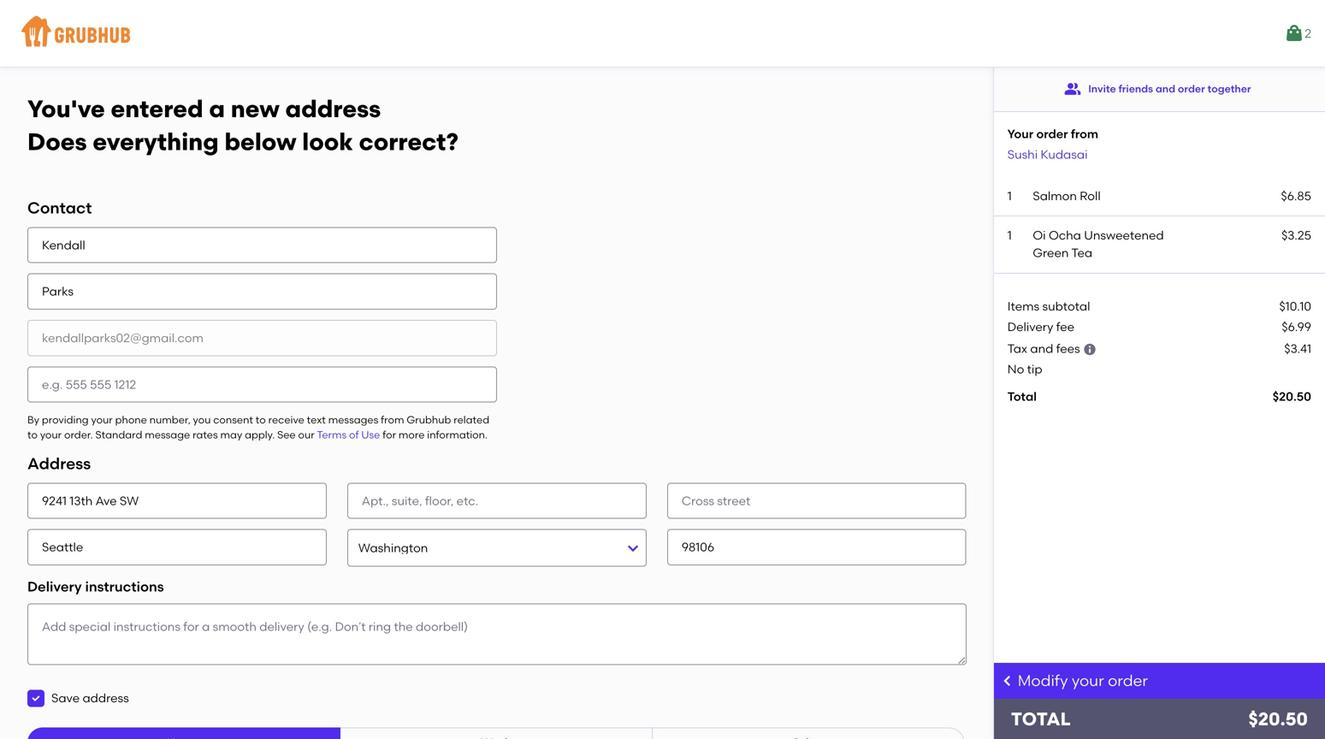 Task type: locate. For each thing, give the bounding box(es) containing it.
everything
[[93, 128, 219, 156]]

$20.50
[[1273, 389, 1312, 404], [1249, 708, 1308, 730]]

address right save
[[83, 691, 129, 706]]

roll
[[1080, 189, 1101, 203]]

0 vertical spatial 1
[[1008, 189, 1012, 203]]

Phone telephone field
[[27, 366, 497, 403]]

1 horizontal spatial svg image
[[1001, 674, 1014, 688]]

fee
[[1056, 320, 1075, 334]]

your down providing
[[40, 429, 62, 441]]

to up apply.
[[256, 414, 266, 426]]

friends
[[1119, 82, 1153, 95]]

2 horizontal spatial your
[[1072, 672, 1104, 690]]

1 for salmon roll
[[1008, 189, 1012, 203]]

rates
[[193, 429, 218, 441]]

no
[[1008, 362, 1024, 377]]

1
[[1008, 189, 1012, 203], [1008, 228, 1012, 243]]

you've
[[27, 95, 105, 123]]

1 vertical spatial from
[[381, 414, 404, 426]]

tip
[[1027, 362, 1043, 377]]

message
[[145, 429, 190, 441]]

your
[[91, 414, 113, 426], [40, 429, 62, 441], [1072, 672, 1104, 690]]

order left together
[[1178, 82, 1205, 95]]

1 horizontal spatial address
[[285, 95, 381, 123]]

2 vertical spatial your
[[1072, 672, 1104, 690]]

your
[[1008, 127, 1034, 141]]

use
[[361, 429, 380, 441]]

look
[[302, 128, 353, 156]]

2 horizontal spatial order
[[1178, 82, 1205, 95]]

of
[[349, 429, 359, 441]]

0 horizontal spatial delivery
[[27, 579, 82, 595]]

address
[[27, 454, 91, 473]]

sushi
[[1008, 147, 1038, 162]]

you
[[193, 414, 211, 426]]

svg image
[[1001, 674, 1014, 688], [31, 693, 41, 703]]

City text field
[[27, 529, 327, 566]]

0 vertical spatial address
[[285, 95, 381, 123]]

1 vertical spatial svg image
[[31, 693, 41, 703]]

total
[[1008, 389, 1037, 404], [1011, 708, 1071, 730]]

0 vertical spatial order
[[1178, 82, 1205, 95]]

correct?
[[359, 128, 458, 156]]

1 vertical spatial order
[[1036, 127, 1068, 141]]

modify your order
[[1018, 672, 1148, 690]]

1 1 from the top
[[1008, 189, 1012, 203]]

1 vertical spatial delivery
[[27, 579, 82, 595]]

order
[[1178, 82, 1205, 95], [1036, 127, 1068, 141], [1108, 672, 1148, 690]]

svg image left save
[[31, 693, 41, 703]]

2 button
[[1284, 18, 1312, 49]]

0 horizontal spatial from
[[381, 414, 404, 426]]

$10.10
[[1279, 299, 1312, 313]]

oi
[[1033, 228, 1046, 243]]

total down modify
[[1011, 708, 1071, 730]]

delivery left instructions
[[27, 579, 82, 595]]

1 horizontal spatial from
[[1071, 127, 1099, 141]]

from inside your order from sushi kudasai
[[1071, 127, 1099, 141]]

0 horizontal spatial your
[[40, 429, 62, 441]]

and right friends
[[1156, 82, 1176, 95]]

1 left oi in the top of the page
[[1008, 228, 1012, 243]]

1 vertical spatial to
[[27, 429, 38, 441]]

from up 'for'
[[381, 414, 404, 426]]

0 vertical spatial delivery
[[1008, 320, 1054, 334]]

by providing your phone number, you consent to receive text messages from grubhub related to your order. standard message rates may apply. see our
[[27, 414, 489, 441]]

2 vertical spatial order
[[1108, 672, 1148, 690]]

phone
[[115, 414, 147, 426]]

0 vertical spatial from
[[1071, 127, 1099, 141]]

address inside you've entered a new address does everything below look correct?
[[285, 95, 381, 123]]

delivery instructions
[[27, 579, 164, 595]]

items
[[1008, 299, 1040, 313]]

order inside your order from sushi kudasai
[[1036, 127, 1068, 141]]

1 vertical spatial your
[[40, 429, 62, 441]]

0 horizontal spatial svg image
[[31, 693, 41, 703]]

0 horizontal spatial order
[[1036, 127, 1068, 141]]

delivery for delivery fee
[[1008, 320, 1054, 334]]

1 vertical spatial total
[[1011, 708, 1071, 730]]

address
[[285, 95, 381, 123], [83, 691, 129, 706]]

0 vertical spatial and
[[1156, 82, 1176, 95]]

entered
[[111, 95, 203, 123]]

you've entered a new address does everything below look correct?
[[27, 95, 458, 156]]

svg image left modify
[[1001, 674, 1014, 688]]

Email email field
[[27, 320, 497, 356]]

svg image
[[1083, 343, 1097, 356]]

receive
[[268, 414, 304, 426]]

number,
[[149, 414, 190, 426]]

1 vertical spatial 1
[[1008, 228, 1012, 243]]

and inside invite friends and order together "button"
[[1156, 82, 1176, 95]]

messages
[[328, 414, 378, 426]]

0 vertical spatial $20.50
[[1273, 389, 1312, 404]]

to
[[256, 414, 266, 426], [27, 429, 38, 441]]

subtotal
[[1043, 299, 1090, 313]]

unsweetened
[[1084, 228, 1164, 243]]

apply.
[[245, 429, 275, 441]]

svg image for modify your order
[[1001, 674, 1014, 688]]

1 horizontal spatial and
[[1156, 82, 1176, 95]]

and
[[1156, 82, 1176, 95], [1030, 341, 1053, 356]]

1 horizontal spatial your
[[91, 414, 113, 426]]

no tip
[[1008, 362, 1043, 377]]

delivery down items
[[1008, 320, 1054, 334]]

by
[[27, 414, 39, 426]]

1 vertical spatial and
[[1030, 341, 1053, 356]]

from up kudasai
[[1071, 127, 1099, 141]]

1 for oi ocha unsweetened green tea
[[1008, 228, 1012, 243]]

delivery
[[1008, 320, 1054, 334], [27, 579, 82, 595]]

your order from sushi kudasai
[[1008, 127, 1099, 162]]

0 horizontal spatial to
[[27, 429, 38, 441]]

0 vertical spatial svg image
[[1001, 674, 1014, 688]]

address up look
[[285, 95, 381, 123]]

invite friends and order together
[[1088, 82, 1251, 95]]

1 vertical spatial $20.50
[[1249, 708, 1308, 730]]

a
[[209, 95, 225, 123]]

fees
[[1056, 341, 1080, 356]]

1 horizontal spatial order
[[1108, 672, 1148, 690]]

your up standard
[[91, 414, 113, 426]]

to down "by" in the left bottom of the page
[[27, 429, 38, 441]]

terms of use link
[[317, 429, 380, 441]]

0 horizontal spatial and
[[1030, 341, 1053, 356]]

kudasai
[[1041, 147, 1088, 162]]

total down no tip
[[1008, 389, 1037, 404]]

1 horizontal spatial delivery
[[1008, 320, 1054, 334]]

grubhub
[[407, 414, 451, 426]]

1 horizontal spatial to
[[256, 414, 266, 426]]

0 vertical spatial to
[[256, 414, 266, 426]]

2 1 from the top
[[1008, 228, 1012, 243]]

order right modify
[[1108, 672, 1148, 690]]

1 vertical spatial address
[[83, 691, 129, 706]]

and down 'delivery fee'
[[1030, 341, 1053, 356]]

$3.41
[[1285, 341, 1312, 356]]

your right modify
[[1072, 672, 1104, 690]]

order up 'sushi kudasai' link
[[1036, 127, 1068, 141]]

from
[[1071, 127, 1099, 141], [381, 414, 404, 426]]

text
[[307, 414, 326, 426]]

1 down sushi
[[1008, 189, 1012, 203]]

modify
[[1018, 672, 1068, 690]]



Task type: vqa. For each thing, say whether or not it's contained in the screenshot.
Sushi Kudasai link
yes



Task type: describe. For each thing, give the bounding box(es) containing it.
contact
[[27, 198, 92, 217]]

items subtotal
[[1008, 299, 1090, 313]]

invite friends and order together button
[[1065, 74, 1251, 104]]

consent
[[213, 414, 253, 426]]

tea
[[1072, 246, 1093, 260]]

Delivery instructions text field
[[27, 603, 967, 665]]

salmon roll
[[1033, 189, 1101, 203]]

tax
[[1008, 341, 1028, 356]]

terms
[[317, 429, 347, 441]]

standard
[[95, 429, 142, 441]]

together
[[1208, 82, 1251, 95]]

from inside by providing your phone number, you consent to receive text messages from grubhub related to your order. standard message rates may apply. see our
[[381, 414, 404, 426]]

$6.99
[[1282, 320, 1312, 334]]

Address 2 text field
[[347, 483, 647, 519]]

does
[[27, 128, 87, 156]]

salmon
[[1033, 189, 1077, 203]]

0 vertical spatial total
[[1008, 389, 1037, 404]]

see
[[277, 429, 296, 441]]

delivery for delivery instructions
[[27, 579, 82, 595]]

delivery fee
[[1008, 320, 1075, 334]]

$3.25
[[1282, 228, 1312, 243]]

terms of use for more information.
[[317, 429, 488, 441]]

2
[[1305, 26, 1312, 41]]

new
[[231, 95, 280, 123]]

more
[[399, 429, 425, 441]]

order.
[[64, 429, 93, 441]]

oi ocha unsweetened green tea
[[1033, 228, 1164, 260]]

0 horizontal spatial address
[[83, 691, 129, 706]]

related
[[454, 414, 489, 426]]

instructions
[[85, 579, 164, 595]]

main navigation navigation
[[0, 0, 1325, 67]]

may
[[220, 429, 242, 441]]

below
[[225, 128, 296, 156]]

svg image for save address
[[31, 693, 41, 703]]

ocha
[[1049, 228, 1081, 243]]

$6.85
[[1281, 189, 1312, 203]]

0 vertical spatial your
[[91, 414, 113, 426]]

invite
[[1088, 82, 1116, 95]]

Cross street text field
[[667, 483, 967, 519]]

Address 1 text field
[[27, 483, 327, 519]]

save
[[51, 691, 80, 706]]

for
[[383, 429, 396, 441]]

sushi kudasai link
[[1008, 147, 1088, 162]]

green
[[1033, 246, 1069, 260]]

providing
[[42, 414, 89, 426]]

save address
[[51, 691, 129, 706]]

Last name text field
[[27, 274, 497, 310]]

people icon image
[[1065, 80, 1082, 98]]

information.
[[427, 429, 488, 441]]

order inside "button"
[[1178, 82, 1205, 95]]

our
[[298, 429, 315, 441]]

First name text field
[[27, 227, 497, 263]]

tax and fees
[[1008, 341, 1080, 356]]

Zip text field
[[667, 529, 967, 566]]



